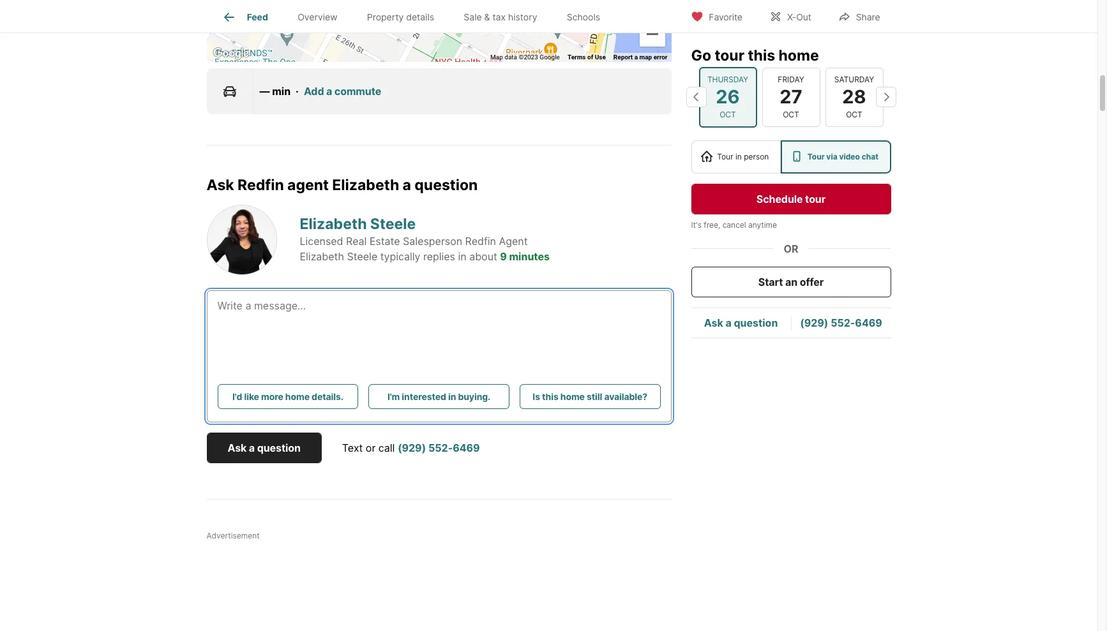 Task type: locate. For each thing, give the bounding box(es) containing it.
tour inside button
[[806, 192, 826, 205]]

tour up thursday
[[715, 46, 745, 64]]

in inside button
[[448, 391, 456, 402]]

(929) 552-6469 link
[[801, 317, 883, 329], [398, 442, 480, 455]]

ask a question down 'more'
[[228, 442, 301, 455]]

history
[[509, 12, 538, 23]]

this inside button
[[542, 391, 559, 402]]

0 horizontal spatial 552-
[[429, 442, 453, 455]]

0 vertical spatial in
[[736, 151, 742, 161]]

tour
[[715, 46, 745, 64], [806, 192, 826, 205]]

i'm
[[388, 391, 400, 402]]

tour for go
[[715, 46, 745, 64]]

go tour this home
[[692, 46, 820, 64]]

x-out
[[788, 11, 812, 22]]

start an offer button
[[692, 266, 892, 297]]

text or call (929) 552-6469
[[342, 442, 480, 455]]

this up thursday
[[748, 46, 776, 64]]

1 oct from the left
[[720, 109, 737, 119]]

1 vertical spatial 552-
[[429, 442, 453, 455]]

2 vertical spatial ask
[[228, 442, 247, 455]]

or
[[784, 242, 799, 255]]

tour left via in the top of the page
[[808, 151, 825, 161]]

tab list containing feed
[[207, 0, 626, 33]]

redfin inside elizabeth steele licensed real estate salesperson redfin agent elizabeth steele typically replies in about 9 minutes
[[466, 235, 496, 248]]

this right the is
[[542, 391, 559, 402]]

2 tour from the left
[[808, 151, 825, 161]]

0 vertical spatial question
[[415, 176, 478, 194]]

in left person
[[736, 151, 742, 161]]

home left still
[[561, 391, 585, 402]]

0 vertical spatial tour
[[715, 46, 745, 64]]

map region
[[162, 0, 816, 104]]

agent
[[499, 235, 528, 248]]

2 horizontal spatial in
[[736, 151, 742, 161]]

2 horizontal spatial oct
[[847, 109, 863, 119]]

tour for schedule
[[806, 192, 826, 205]]

tour right schedule
[[806, 192, 826, 205]]

video
[[840, 151, 861, 161]]

ask redfin agent elizabeth a question
[[207, 176, 478, 194]]

1 vertical spatial redfin
[[466, 235, 496, 248]]

2 horizontal spatial home
[[779, 46, 820, 64]]

1 vertical spatial this
[[542, 391, 559, 402]]

tour left person
[[718, 151, 734, 161]]

ask a question inside button
[[228, 442, 301, 455]]

minutes
[[510, 250, 550, 263]]

question up the salesperson
[[415, 176, 478, 194]]

oct inside saturday 28 oct
[[847, 109, 863, 119]]

sale & tax history tab
[[449, 2, 552, 33]]

1 horizontal spatial 552-
[[831, 317, 856, 329]]

question
[[415, 176, 478, 194], [734, 317, 778, 329], [257, 442, 301, 455]]

oct down 28
[[847, 109, 863, 119]]

elizabeth up 'licensed'
[[300, 215, 367, 233]]

elizabeth
[[332, 176, 400, 194], [300, 215, 367, 233], [300, 250, 344, 263]]

in left the about at the left top of page
[[458, 250, 467, 263]]

elizabeth up elizabeth steele link
[[332, 176, 400, 194]]

redfin up the about at the left top of page
[[466, 235, 496, 248]]

google image
[[210, 45, 252, 62]]

552-
[[831, 317, 856, 329], [429, 442, 453, 455]]

oct down 26
[[720, 109, 737, 119]]

available?
[[605, 391, 648, 402]]

tour for tour in person
[[718, 151, 734, 161]]

2 vertical spatial question
[[257, 442, 301, 455]]

1 horizontal spatial 6469
[[856, 317, 883, 329]]

about
[[470, 250, 498, 263]]

steele
[[370, 215, 416, 233], [347, 250, 378, 263]]

like
[[244, 391, 259, 402]]

1 horizontal spatial (929)
[[801, 317, 829, 329]]

(929) 552-6469 link down i'm interested in buying.
[[398, 442, 480, 455]]

sale
[[464, 12, 482, 23]]

terms of use
[[568, 54, 606, 61]]

0 horizontal spatial question
[[257, 442, 301, 455]]

(929) down offer
[[801, 317, 829, 329]]

3 oct from the left
[[847, 109, 863, 119]]

1 horizontal spatial ask a question
[[704, 317, 778, 329]]

a
[[635, 54, 638, 61], [327, 85, 332, 98], [403, 176, 411, 194], [726, 317, 732, 329], [249, 442, 255, 455]]

0 vertical spatial this
[[748, 46, 776, 64]]

1 horizontal spatial oct
[[783, 109, 800, 119]]

2 vertical spatial elizabeth
[[300, 250, 344, 263]]

0 horizontal spatial ask a question
[[228, 442, 301, 455]]

map
[[491, 54, 503, 61]]

&
[[485, 12, 490, 23]]

elizabeth steele licensed real estate salesperson redfin agent elizabeth steele typically replies in about 9 minutes
[[300, 215, 550, 263]]

1 vertical spatial (929) 552-6469 link
[[398, 442, 480, 455]]

question down "start" at the top right
[[734, 317, 778, 329]]

0 horizontal spatial tour
[[715, 46, 745, 64]]

replies
[[424, 250, 456, 263]]

1 tour from the left
[[718, 151, 734, 161]]

tour in person
[[718, 151, 770, 161]]

report a map error
[[614, 54, 668, 61]]

0 horizontal spatial (929)
[[398, 442, 426, 455]]

1 horizontal spatial redfin
[[466, 235, 496, 248]]

home right 'more'
[[286, 391, 310, 402]]

2 oct from the left
[[783, 109, 800, 119]]

an
[[786, 275, 798, 288]]

redfin
[[238, 176, 284, 194], [466, 235, 496, 248]]

1 horizontal spatial tour
[[808, 151, 825, 161]]

0 horizontal spatial redfin
[[238, 176, 284, 194]]

share button
[[828, 3, 892, 29]]

elizabeth down 'licensed'
[[300, 250, 344, 263]]

0 vertical spatial 552-
[[831, 317, 856, 329]]

sale & tax history
[[464, 12, 538, 23]]

(929) 552-6469 link down offer
[[801, 317, 883, 329]]

oct inside thursday 26 oct
[[720, 109, 737, 119]]

report a map error link
[[614, 54, 668, 61]]

1 horizontal spatial in
[[458, 250, 467, 263]]

is this home still available?
[[533, 391, 648, 402]]

1 vertical spatial tour
[[806, 192, 826, 205]]

— min · add a commute
[[260, 85, 382, 98]]

steele down "real" on the left top of the page
[[347, 250, 378, 263]]

agent
[[288, 176, 329, 194]]

1 horizontal spatial tour
[[806, 192, 826, 205]]

0 vertical spatial (929) 552-6469 link
[[801, 317, 883, 329]]

more
[[261, 391, 284, 402]]

google
[[540, 54, 560, 61]]

·
[[296, 85, 299, 98]]

oct for 28
[[847, 109, 863, 119]]

home up friday
[[779, 46, 820, 64]]

0 horizontal spatial in
[[448, 391, 456, 402]]

error
[[654, 54, 668, 61]]

2 horizontal spatial question
[[734, 317, 778, 329]]

list box
[[692, 140, 892, 173]]

saturday
[[835, 75, 875, 84]]

2 vertical spatial in
[[448, 391, 456, 402]]

1 vertical spatial ask
[[704, 317, 724, 329]]

or
[[366, 442, 376, 455]]

ask a question down "start" at the top right
[[704, 317, 778, 329]]

1 horizontal spatial home
[[561, 391, 585, 402]]

oct down '27'
[[783, 109, 800, 119]]

i'd like more home details.
[[232, 391, 344, 402]]

question down 'more'
[[257, 442, 301, 455]]

estate
[[370, 235, 400, 248]]

it's free, cancel anytime
[[692, 220, 777, 229]]

advertisement
[[207, 531, 260, 541]]

oct for 26
[[720, 109, 737, 119]]

details
[[407, 12, 435, 23]]

in
[[736, 151, 742, 161], [458, 250, 467, 263], [448, 391, 456, 402]]

0 horizontal spatial 6469
[[453, 442, 480, 455]]

0 horizontal spatial oct
[[720, 109, 737, 119]]

ask
[[207, 176, 234, 194], [704, 317, 724, 329], [228, 442, 247, 455]]

None button
[[699, 67, 757, 127], [763, 68, 821, 127], [826, 68, 884, 127], [699, 67, 757, 127], [763, 68, 821, 127], [826, 68, 884, 127]]

oct inside friday 27 oct
[[783, 109, 800, 119]]

cancel
[[723, 220, 747, 229]]

0 horizontal spatial home
[[286, 391, 310, 402]]

steele up estate on the top of page
[[370, 215, 416, 233]]

this
[[748, 46, 776, 64], [542, 391, 559, 402]]

home inside i'd like more home details. button
[[286, 391, 310, 402]]

start
[[759, 275, 784, 288]]

elizabeth steele link
[[300, 215, 416, 233]]

1 horizontal spatial question
[[415, 176, 478, 194]]

tab list
[[207, 0, 626, 33]]

next image
[[876, 87, 897, 107]]

x-out button
[[759, 3, 823, 29]]

1 horizontal spatial this
[[748, 46, 776, 64]]

map
[[640, 54, 652, 61]]

redfin left agent
[[238, 176, 284, 194]]

of
[[588, 54, 594, 61]]

(929) right call
[[398, 442, 426, 455]]

is this home still available? button
[[520, 384, 661, 409]]

1 vertical spatial ask a question
[[228, 442, 301, 455]]

anytime
[[749, 220, 777, 229]]

in left buying.
[[448, 391, 456, 402]]

thursday
[[708, 75, 749, 84]]

0 horizontal spatial (929) 552-6469 link
[[398, 442, 480, 455]]

oct
[[720, 109, 737, 119], [783, 109, 800, 119], [847, 109, 863, 119]]

friday 27 oct
[[778, 75, 805, 119]]

1 vertical spatial in
[[458, 250, 467, 263]]

text
[[342, 442, 363, 455]]

0 horizontal spatial tour
[[718, 151, 734, 161]]

0 horizontal spatial this
[[542, 391, 559, 402]]



Task type: vqa. For each thing, say whether or not it's contained in the screenshot.
THE RISK
no



Task type: describe. For each thing, give the bounding box(es) containing it.
person
[[744, 151, 770, 161]]

property details tab
[[353, 2, 449, 33]]

0 vertical spatial ask a question
[[704, 317, 778, 329]]

home inside is this home still available? button
[[561, 391, 585, 402]]

schools
[[567, 12, 601, 23]]

licensed real estate salesperson redfin agentelizabeth steele image
[[207, 205, 277, 275]]

overview tab
[[283, 2, 353, 33]]

favorite
[[709, 11, 743, 22]]

0 vertical spatial (929)
[[801, 317, 829, 329]]

buying.
[[458, 391, 491, 402]]

28
[[843, 85, 867, 108]]

feed link
[[221, 10, 268, 25]]

x-
[[788, 11, 797, 22]]

tour via video chat option
[[781, 140, 892, 173]]

1 vertical spatial (929)
[[398, 442, 426, 455]]

interested
[[402, 391, 446, 402]]

data
[[505, 54, 518, 61]]

property details
[[367, 12, 435, 23]]

terms of use link
[[568, 54, 606, 61]]

ask a question link
[[704, 317, 778, 329]]

details.
[[312, 391, 344, 402]]

out
[[797, 11, 812, 22]]

list box containing tour in person
[[692, 140, 892, 173]]

a inside button
[[249, 442, 255, 455]]

schools tab
[[552, 2, 615, 33]]

feed
[[247, 12, 268, 23]]

share
[[857, 11, 881, 22]]

tour for tour via video chat
[[808, 151, 825, 161]]

0 vertical spatial redfin
[[238, 176, 284, 194]]

—
[[260, 85, 270, 98]]

min
[[272, 85, 291, 98]]

home for more
[[286, 391, 310, 402]]

ask a question button
[[207, 433, 322, 464]]

typically
[[381, 250, 421, 263]]

1 vertical spatial steele
[[347, 250, 378, 263]]

start an offer
[[759, 275, 824, 288]]

commute
[[335, 85, 382, 98]]

0 vertical spatial 6469
[[856, 317, 883, 329]]

tax
[[493, 12, 506, 23]]

salesperson
[[403, 235, 463, 248]]

Write a message... text field
[[218, 298, 661, 344]]

go
[[692, 46, 712, 64]]

oct for 27
[[783, 109, 800, 119]]

schedule tour
[[757, 192, 826, 205]]

(929) 552-6469
[[801, 317, 883, 329]]

still
[[587, 391, 603, 402]]

in inside elizabeth steele licensed real estate salesperson redfin agent elizabeth steele typically replies in about 9 minutes
[[458, 250, 467, 263]]

0 vertical spatial elizabeth
[[332, 176, 400, 194]]

add a commute button
[[304, 84, 382, 99]]

27
[[780, 85, 803, 108]]

tour in person option
[[692, 140, 781, 173]]

is
[[533, 391, 540, 402]]

0 vertical spatial ask
[[207, 176, 234, 194]]

in inside option
[[736, 151, 742, 161]]

ask inside button
[[228, 442, 247, 455]]

it's
[[692, 220, 702, 229]]

1 horizontal spatial (929) 552-6469 link
[[801, 317, 883, 329]]

1 vertical spatial elizabeth
[[300, 215, 367, 233]]

i'd
[[232, 391, 242, 402]]

schedule tour button
[[692, 183, 892, 214]]

1 vertical spatial 6469
[[453, 442, 480, 455]]

saturday 28 oct
[[835, 75, 875, 119]]

use
[[595, 54, 606, 61]]

terms
[[568, 54, 586, 61]]

free,
[[704, 220, 721, 229]]

chat
[[862, 151, 879, 161]]

©2023
[[519, 54, 539, 61]]

real
[[346, 235, 367, 248]]

tour via video chat
[[808, 151, 879, 161]]

i'm interested in buying. button
[[369, 384, 510, 409]]

licensed
[[300, 235, 343, 248]]

property
[[367, 12, 404, 23]]

i'm interested in buying.
[[388, 391, 491, 402]]

favorite button
[[681, 3, 754, 29]]

0 vertical spatial steele
[[370, 215, 416, 233]]

overview
[[298, 12, 338, 23]]

map data ©2023 google
[[491, 54, 560, 61]]

question inside button
[[257, 442, 301, 455]]

call
[[379, 442, 395, 455]]

1 vertical spatial question
[[734, 317, 778, 329]]

schedule
[[757, 192, 803, 205]]

i'd like more home details. button
[[218, 384, 359, 409]]

thursday 26 oct
[[708, 75, 749, 119]]

offer
[[800, 275, 824, 288]]

home for this
[[779, 46, 820, 64]]

9
[[500, 250, 507, 263]]

26
[[716, 85, 740, 108]]

report
[[614, 54, 633, 61]]

add
[[304, 85, 324, 98]]

previous image
[[687, 87, 707, 107]]

via
[[827, 151, 838, 161]]



